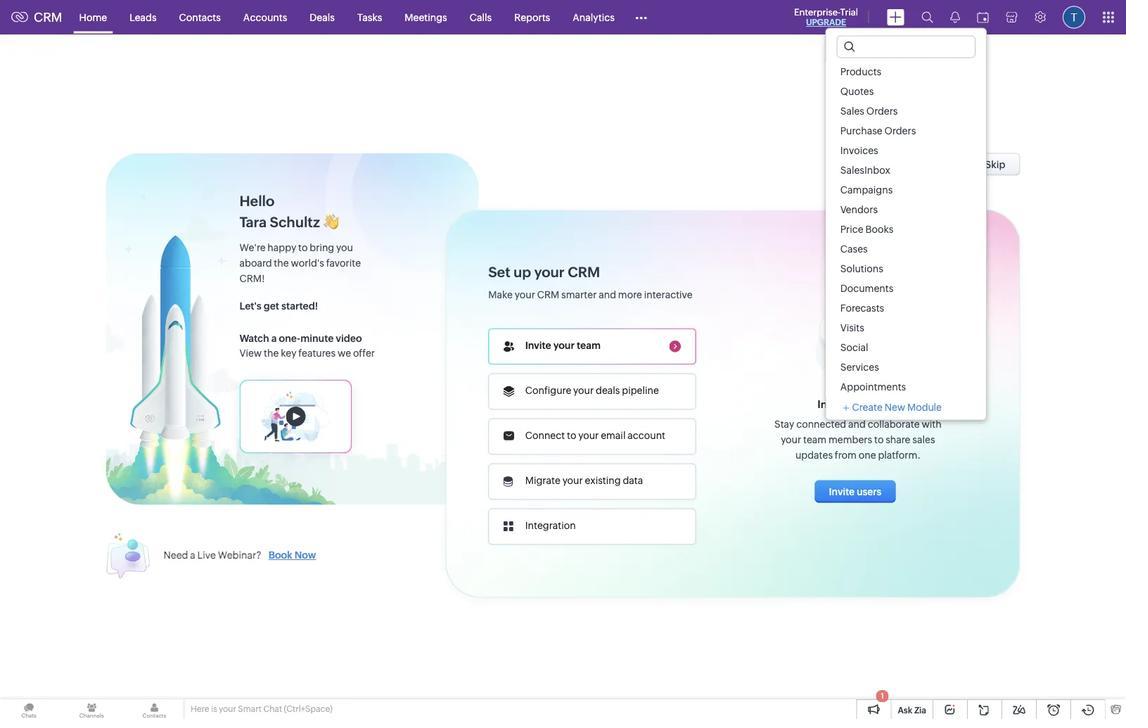 Task type: vqa. For each thing, say whether or not it's contained in the screenshot.
A related to one-
yes



Task type: describe. For each thing, give the bounding box(es) containing it.
a for live
[[190, 550, 195, 561]]

share
[[886, 434, 911, 445]]

price books link
[[827, 219, 987, 239]]

services
[[841, 361, 880, 373]]

meetings link
[[394, 0, 459, 34]]

account
[[628, 430, 666, 441]]

search image
[[922, 11, 934, 23]]

Search Modules text field
[[838, 36, 976, 57]]

we
[[338, 347, 351, 359]]

configure your deals pipeline
[[525, 385, 659, 396]]

pipeline
[[622, 385, 659, 396]]

the for world's
[[274, 257, 289, 268]]

your down up
[[515, 289, 535, 300]]

users
[[857, 486, 882, 497]]

appointments
[[841, 381, 907, 392]]

book
[[269, 550, 293, 561]]

crm link
[[11, 10, 62, 24]]

invite inside button
[[829, 486, 855, 497]]

to inside stay connected and collaborate with your team members to share sales updates from one platform.
[[875, 434, 884, 445]]

0 horizontal spatial team
[[577, 340, 601, 351]]

chats image
[[0, 700, 58, 719]]

products
[[841, 66, 882, 77]]

cases link
[[827, 239, 987, 259]]

from
[[835, 449, 857, 460]]

purchase orders link
[[827, 121, 987, 140]]

solutions link
[[827, 259, 987, 278]]

campaigns
[[841, 184, 893, 195]]

favorite
[[326, 257, 361, 268]]

live
[[197, 550, 216, 561]]

the for key
[[264, 347, 279, 359]]

deals link
[[299, 0, 346, 34]]

contacts
[[179, 12, 221, 23]]

connect to your email account
[[525, 430, 666, 441]]

connected
[[797, 418, 847, 429]]

leads
[[130, 12, 157, 23]]

price
[[841, 223, 864, 235]]

crm!
[[240, 273, 265, 284]]

purchase
[[841, 125, 883, 136]]

your right up
[[534, 264, 565, 280]]

one
[[859, 449, 877, 460]]

search element
[[913, 0, 942, 34]]

smart
[[238, 704, 262, 714]]

need
[[164, 550, 188, 561]]

connect
[[525, 430, 565, 441]]

price books
[[841, 223, 894, 235]]

home link
[[68, 0, 118, 34]]

members
[[829, 434, 873, 445]]

quotes link
[[827, 81, 987, 101]]

one-
[[279, 333, 301, 344]]

services link
[[827, 357, 987, 377]]

your right migrate
[[563, 475, 583, 486]]

migrate your existing data
[[525, 475, 643, 486]]

integration
[[525, 520, 576, 531]]

calls link
[[459, 0, 503, 34]]

create menu element
[[879, 0, 913, 34]]

0 vertical spatial and
[[599, 289, 616, 300]]

your up configure
[[554, 340, 575, 351]]

we're happy to bring you aboard the world's favorite crm!
[[240, 242, 361, 284]]

updates
[[796, 449, 833, 460]]

smarter
[[562, 289, 597, 300]]

set up your crm
[[489, 264, 600, 280]]

data
[[623, 475, 643, 486]]

let's
[[240, 300, 262, 311]]

hello tara schultz
[[240, 193, 320, 230]]

now
[[295, 550, 316, 561]]

team inside stay connected and collaborate with your team members to share sales updates from one platform.
[[804, 434, 827, 445]]

tasks
[[357, 12, 382, 23]]

1 vertical spatial invite your team
[[818, 398, 899, 410]]

campaigns link
[[827, 180, 987, 200]]

meetings
[[405, 12, 447, 23]]

a for one-
[[271, 333, 277, 344]]

existing
[[585, 475, 621, 486]]

reports link
[[503, 0, 562, 34]]

you
[[336, 242, 353, 253]]

sales
[[913, 434, 936, 445]]

your left deals
[[574, 385, 594, 396]]

documents
[[841, 283, 894, 294]]

we're
[[240, 242, 266, 253]]

your right is
[[219, 704, 236, 714]]

orders for purchase orders
[[885, 125, 916, 136]]

let's get started!
[[240, 300, 318, 311]]

create new module link
[[843, 401, 942, 413]]

email
[[601, 430, 626, 441]]

offer
[[353, 347, 375, 359]]

0 vertical spatial invite
[[525, 340, 551, 351]]

make your crm smarter and more interactive
[[489, 289, 693, 300]]

to inside we're happy to bring you aboard the world's favorite crm!
[[298, 242, 308, 253]]

sales orders link
[[827, 101, 987, 121]]

profile element
[[1055, 0, 1094, 34]]

more
[[618, 289, 642, 300]]

need a live webinar? book now
[[164, 550, 316, 561]]

get
[[264, 300, 279, 311]]

create menu image
[[887, 9, 905, 26]]

stay connected and collaborate with your team members to share sales updates from one platform.
[[775, 418, 942, 460]]

1
[[881, 692, 884, 701]]

1 vertical spatial crm
[[568, 264, 600, 280]]

interactive
[[644, 289, 693, 300]]

your down 'appointments'
[[848, 398, 871, 410]]

visits
[[841, 322, 865, 333]]

forecasts
[[841, 302, 885, 314]]



Task type: locate. For each thing, give the bounding box(es) containing it.
the left key
[[264, 347, 279, 359]]

your left email
[[579, 430, 599, 441]]

0 horizontal spatial to
[[298, 242, 308, 253]]

schultz
[[270, 214, 320, 230]]

0 vertical spatial the
[[274, 257, 289, 268]]

hello
[[240, 193, 275, 209]]

0 vertical spatial orders
[[867, 105, 898, 116]]

1 vertical spatial a
[[190, 550, 195, 561]]

2 vertical spatial team
[[804, 434, 827, 445]]

0 horizontal spatial and
[[599, 289, 616, 300]]

sales
[[841, 105, 865, 116]]

documents link
[[827, 278, 987, 298]]

features
[[299, 347, 336, 359]]

books
[[866, 223, 894, 235]]

visits link
[[827, 318, 987, 337]]

invite left "users"
[[829, 486, 855, 497]]

watch a one-minute video view the key features we offer
[[240, 333, 375, 359]]

team up updates
[[804, 434, 827, 445]]

crm down set up your crm
[[537, 289, 560, 300]]

platform.
[[879, 449, 921, 460]]

invoices
[[841, 145, 879, 156]]

invite users
[[829, 486, 882, 497]]

invite up configure
[[525, 340, 551, 351]]

invite
[[525, 340, 551, 351], [818, 398, 846, 410], [829, 486, 855, 497]]

configure
[[525, 385, 572, 396]]

deals
[[310, 12, 335, 23]]

1 horizontal spatial team
[[804, 434, 827, 445]]

up
[[514, 264, 531, 280]]

the inside we're happy to bring you aboard the world's favorite crm!
[[274, 257, 289, 268]]

aboard
[[240, 257, 272, 268]]

1 vertical spatial the
[[264, 347, 279, 359]]

contacts image
[[126, 700, 183, 719]]

signals element
[[942, 0, 969, 34]]

your inside stay connected and collaborate with your team members to share sales updates from one platform.
[[781, 434, 802, 445]]

salesinbox link
[[827, 160, 987, 180]]

new
[[885, 401, 906, 413]]

0 vertical spatial invite your team
[[525, 340, 601, 351]]

view
[[240, 347, 262, 359]]

Other Modules field
[[626, 6, 656, 29]]

a left live
[[190, 550, 195, 561]]

forecasts link
[[827, 298, 987, 318]]

contacts link
[[168, 0, 232, 34]]

team up "collaborate"
[[873, 398, 899, 410]]

crm up smarter
[[568, 264, 600, 280]]

0 horizontal spatial a
[[190, 550, 195, 561]]

social
[[841, 342, 869, 353]]

1 horizontal spatial invite your team
[[818, 398, 899, 410]]

analytics
[[573, 12, 615, 23]]

2 vertical spatial invite
[[829, 486, 855, 497]]

social link
[[827, 337, 987, 357]]

home
[[79, 12, 107, 23]]

the inside "watch a one-minute video view the key features we offer"
[[264, 347, 279, 359]]

1 vertical spatial and
[[849, 418, 866, 429]]

1 vertical spatial invite
[[818, 398, 846, 410]]

and left more
[[599, 289, 616, 300]]

0 vertical spatial crm
[[34, 10, 62, 24]]

0 vertical spatial a
[[271, 333, 277, 344]]

happy
[[268, 242, 296, 253]]

your down the stay
[[781, 434, 802, 445]]

0 vertical spatial team
[[577, 340, 601, 351]]

channels image
[[63, 700, 121, 719]]

1 horizontal spatial and
[[849, 418, 866, 429]]

2 horizontal spatial to
[[875, 434, 884, 445]]

salesinbox
[[841, 164, 891, 176]]

tara
[[240, 214, 267, 230]]

started!
[[282, 300, 318, 311]]

analytics link
[[562, 0, 626, 34]]

orders up purchase orders
[[867, 105, 898, 116]]

collaborate
[[868, 418, 920, 429]]

and up the members
[[849, 418, 866, 429]]

orders for sales orders
[[867, 105, 898, 116]]

list box
[[827, 62, 987, 397]]

invite your team
[[525, 340, 601, 351], [818, 398, 899, 410]]

with
[[922, 418, 942, 429]]

leads link
[[118, 0, 168, 34]]

a left one-
[[271, 333, 277, 344]]

profile image
[[1063, 6, 1086, 29]]

bring
[[310, 242, 334, 253]]

calendar image
[[977, 12, 989, 23]]

2 horizontal spatial crm
[[568, 264, 600, 280]]

minute
[[301, 333, 334, 344]]

purchase orders
[[841, 125, 916, 136]]

book now link
[[262, 550, 316, 561]]

upgrade
[[806, 18, 847, 27]]

products link
[[827, 62, 987, 81]]

solutions
[[841, 263, 884, 274]]

trial
[[841, 7, 859, 17]]

invite your team down 'appointments'
[[818, 398, 899, 410]]

2 horizontal spatial team
[[873, 398, 899, 410]]

invite up connected
[[818, 398, 846, 410]]

a inside "watch a one-minute video view the key features we offer"
[[271, 333, 277, 344]]

stay
[[775, 418, 795, 429]]

0 horizontal spatial invite your team
[[525, 340, 601, 351]]

the down happy at the left of page
[[274, 257, 289, 268]]

to up the world's
[[298, 242, 308, 253]]

1 vertical spatial orders
[[885, 125, 916, 136]]

2 vertical spatial crm
[[537, 289, 560, 300]]

to
[[298, 242, 308, 253], [567, 430, 577, 441], [875, 434, 884, 445]]

crm left "home"
[[34, 10, 62, 24]]

1 horizontal spatial a
[[271, 333, 277, 344]]

enterprise-trial upgrade
[[795, 7, 859, 27]]

and inside stay connected and collaborate with your team members to share sales updates from one platform.
[[849, 418, 866, 429]]

a
[[271, 333, 277, 344], [190, 550, 195, 561]]

module
[[908, 401, 942, 413]]

and
[[599, 289, 616, 300], [849, 418, 866, 429]]

appointments link
[[827, 377, 987, 397]]

1 horizontal spatial crm
[[537, 289, 560, 300]]

reports
[[515, 12, 550, 23]]

invite your team up configure
[[525, 340, 601, 351]]

1 vertical spatial team
[[873, 398, 899, 410]]

ask zia
[[898, 705, 927, 715]]

here
[[191, 704, 209, 714]]

migrate
[[525, 475, 561, 486]]

(ctrl+space)
[[284, 704, 333, 714]]

to left "share"
[[875, 434, 884, 445]]

team up "configure your deals pipeline"
[[577, 340, 601, 351]]

world's
[[291, 257, 324, 268]]

zia
[[915, 705, 927, 715]]

accounts
[[243, 12, 287, 23]]

enterprise-
[[795, 7, 841, 17]]

orders up invoices link in the top of the page
[[885, 125, 916, 136]]

webinar?
[[218, 550, 262, 561]]

0 horizontal spatial crm
[[34, 10, 62, 24]]

the
[[274, 257, 289, 268], [264, 347, 279, 359]]

signals image
[[951, 11, 961, 23]]

list box containing products
[[827, 62, 987, 397]]

skip button
[[971, 153, 1021, 176]]

to right connect
[[567, 430, 577, 441]]

cases
[[841, 243, 868, 254]]

key
[[281, 347, 297, 359]]

1 horizontal spatial to
[[567, 430, 577, 441]]

calls
[[470, 12, 492, 23]]



